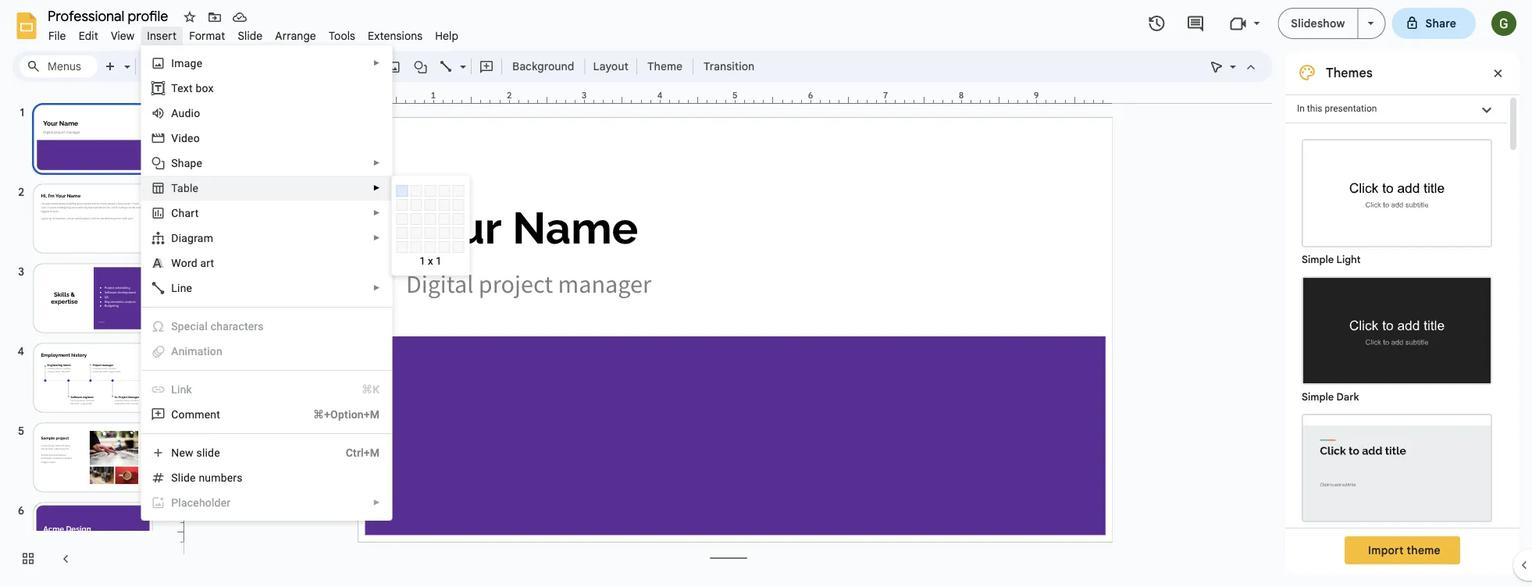 Task type: describe. For each thing, give the bounding box(es) containing it.
help
[[435, 29, 459, 43]]

► for i mage
[[373, 59, 381, 68]]

option group inside themes section
[[1286, 123, 1507, 587]]

⌘+option+m
[[313, 408, 380, 421]]

line
[[171, 282, 192, 294]]

spe
[[171, 320, 190, 333]]

slide
[[238, 29, 263, 43]]

k
[[186, 383, 192, 396]]

presentation options image
[[1368, 22, 1374, 25]]

Streamline radio
[[1294, 406, 1500, 544]]

slide menu item
[[231, 27, 269, 45]]

background button
[[505, 55, 581, 78]]

new slide n element
[[171, 446, 225, 459]]

theme
[[1407, 544, 1441, 557]]

nimation
[[179, 345, 223, 358]]

themes section
[[1286, 51, 1520, 587]]

menu item containing lin
[[142, 377, 392, 402]]

help menu item
[[429, 27, 465, 45]]

d iagram
[[171, 232, 213, 244]]

le
[[190, 182, 199, 194]]

table b element
[[171, 182, 203, 194]]

transition
[[704, 59, 755, 73]]

simple light
[[1302, 253, 1361, 266]]

lin k
[[171, 383, 192, 396]]

insert
[[147, 29, 177, 43]]

transition button
[[697, 55, 762, 78]]

animation a element
[[171, 345, 227, 358]]

i
[[171, 57, 174, 70]]

in this presentation tab
[[1286, 95, 1507, 123]]

Rename text field
[[42, 6, 177, 25]]

ta b le
[[171, 182, 199, 194]]

iagram
[[179, 232, 213, 244]]

numbers
[[199, 471, 243, 484]]

streamline image
[[1303, 415, 1491, 521]]

c h art
[[171, 207, 199, 219]]

menu bar banner
[[0, 0, 1532, 587]]

navigation inside 'themes' application
[[0, 88, 172, 587]]

ctrl+m
[[346, 446, 380, 459]]

ment
[[195, 408, 220, 421]]

co m ment
[[171, 408, 220, 421]]

diagram d element
[[171, 232, 218, 244]]

s hape
[[171, 157, 202, 169]]

⌘k element
[[343, 382, 380, 398]]

simple dark
[[1302, 391, 1359, 403]]

format
[[189, 29, 225, 43]]

in this presentation
[[1297, 103, 1377, 114]]

t
[[171, 82, 177, 95]]

box
[[196, 82, 214, 95]]

shape s element
[[171, 157, 207, 169]]

file
[[48, 29, 66, 43]]

menu inside 'themes' application
[[118, 0, 392, 521]]

placeholder p element
[[171, 496, 235, 509]]

import theme button
[[1345, 537, 1460, 565]]

theme
[[647, 59, 683, 73]]

⌘k
[[362, 383, 380, 396]]

Menus field
[[20, 55, 98, 77]]

a for u
[[171, 107, 179, 119]]

a u dio
[[171, 107, 200, 119]]

ideo
[[178, 132, 200, 144]]

edit menu item
[[72, 27, 105, 45]]

menu bar inside menu bar banner
[[42, 20, 465, 46]]

new slide with layout image
[[120, 56, 130, 62]]

ial
[[196, 320, 208, 333]]

c
[[190, 320, 196, 333]]

c
[[171, 207, 179, 219]]

6 ► from the top
[[373, 284, 381, 292]]

slid e numbers
[[171, 471, 243, 484]]

themes
[[1326, 65, 1373, 80]]

layout button
[[588, 55, 633, 78]]

n ew slide
[[171, 446, 220, 459]]

h
[[179, 207, 185, 219]]

menu item containing spe
[[142, 314, 392, 339]]

⌘+option+m element
[[294, 407, 380, 423]]

file menu item
[[42, 27, 72, 45]]

t ext box
[[171, 82, 214, 95]]

share button
[[1392, 8, 1476, 39]]

special characters c element
[[171, 320, 268, 333]]

menu item containing p
[[142, 490, 392, 515]]

mode and view toolbar
[[1204, 51, 1264, 82]]

shape image
[[412, 55, 430, 77]]

i mage
[[171, 57, 202, 70]]

view menu item
[[105, 27, 141, 45]]

ew
[[179, 446, 194, 459]]

a nimation
[[171, 345, 223, 358]]

layout
[[593, 59, 629, 73]]

tools
[[329, 29, 355, 43]]

dio
[[185, 107, 200, 119]]

‪1 x 1‬ menu item
[[392, 181, 677, 465]]

► for le
[[373, 184, 381, 193]]

line q element
[[171, 282, 197, 294]]

dark
[[1337, 391, 1359, 403]]

d
[[171, 232, 179, 244]]



Task type: vqa. For each thing, say whether or not it's contained in the screenshot.


Task type: locate. For each thing, give the bounding box(es) containing it.
menu item up ment
[[142, 377, 392, 402]]

►
[[373, 59, 381, 68], [373, 159, 381, 168], [373, 184, 381, 193], [373, 209, 381, 218], [373, 234, 381, 242], [373, 284, 381, 292], [373, 498, 381, 507]]

► for d iagram
[[373, 234, 381, 242]]

1 simple from the top
[[1302, 253, 1334, 266]]

art right c
[[185, 207, 199, 219]]

menu item containing a
[[142, 339, 392, 364]]

main toolbar
[[97, 55, 762, 78]]

x
[[428, 255, 433, 267]]

► for p laceholder
[[373, 498, 381, 507]]

b
[[183, 182, 190, 194]]

insert menu item
[[141, 27, 183, 45]]

view
[[111, 29, 135, 43]]

4 menu item from the top
[[142, 490, 392, 515]]

0 horizontal spatial art
[[185, 207, 199, 219]]

laceholder
[[178, 496, 231, 509]]

simple inside option
[[1302, 253, 1334, 266]]

2 menu item from the top
[[142, 339, 392, 364]]

co
[[171, 408, 185, 421]]

share
[[1426, 16, 1457, 30]]

menu
[[118, 0, 392, 521]]

7 ► from the top
[[373, 498, 381, 507]]

slideshow
[[1291, 16, 1345, 30]]

option group containing simple light
[[1286, 123, 1507, 587]]

s
[[171, 157, 178, 169]]

spe c ial characters
[[171, 320, 264, 333]]

extensions
[[368, 29, 423, 43]]

w
[[171, 257, 181, 269]]

Simple Light radio
[[1294, 131, 1500, 587]]

► for s hape
[[373, 159, 381, 168]]

menu item down characters
[[142, 339, 392, 364]]

5 ► from the top
[[373, 234, 381, 242]]

► for art
[[373, 209, 381, 218]]

this
[[1307, 103, 1323, 114]]

1 horizontal spatial art
[[200, 257, 214, 269]]

1 vertical spatial a
[[171, 345, 179, 358]]

p
[[171, 496, 178, 509]]

arrange
[[275, 29, 316, 43]]

slideshow button
[[1278, 8, 1359, 39]]

hape
[[178, 157, 202, 169]]

menu containing i
[[118, 0, 392, 521]]

tools menu item
[[322, 27, 362, 45]]

0 vertical spatial art
[[185, 207, 199, 219]]

menu item up nimation
[[142, 314, 392, 339]]

3 menu item from the top
[[142, 377, 392, 402]]

chart h element
[[171, 207, 203, 219]]

u
[[179, 107, 185, 119]]

► inside menu item
[[373, 498, 381, 507]]

2 simple from the top
[[1302, 391, 1334, 403]]

0 vertical spatial a
[[171, 107, 179, 119]]

simple for simple light
[[1302, 253, 1334, 266]]

slide numbers e element
[[171, 471, 247, 484]]

n
[[171, 446, 179, 459]]

simple left light
[[1302, 253, 1334, 266]]

4 ► from the top
[[373, 209, 381, 218]]

option group
[[1286, 123, 1507, 587]]

text box t element
[[171, 82, 218, 95]]

extensions menu item
[[362, 27, 429, 45]]

themes application
[[0, 0, 1532, 587]]

art right ord
[[200, 257, 214, 269]]

art
[[185, 207, 199, 219], [200, 257, 214, 269]]

v
[[171, 132, 178, 144]]

3 ► from the top
[[373, 184, 381, 193]]

mage
[[174, 57, 202, 70]]

2 ► from the top
[[373, 159, 381, 168]]

theme button
[[640, 55, 690, 78]]

arrange menu item
[[269, 27, 322, 45]]

import
[[1368, 544, 1404, 557]]

1 a from the top
[[171, 107, 179, 119]]

0 vertical spatial simple
[[1302, 253, 1334, 266]]

menu item
[[142, 314, 392, 339], [142, 339, 392, 364], [142, 377, 392, 402], [142, 490, 392, 515]]

simple
[[1302, 253, 1334, 266], [1302, 391, 1334, 403]]

simple left dark
[[1302, 391, 1334, 403]]

edit
[[79, 29, 98, 43]]

navigation
[[0, 88, 172, 587]]

1 vertical spatial simple
[[1302, 391, 1334, 403]]

ord
[[181, 257, 197, 269]]

v ideo
[[171, 132, 200, 144]]

in
[[1297, 103, 1305, 114]]

Simple Dark radio
[[1294, 269, 1500, 406]]

light
[[1337, 253, 1361, 266]]

insert image image
[[385, 55, 403, 77]]

select line image
[[456, 56, 466, 62]]

p laceholder
[[171, 496, 231, 509]]

e
[[190, 471, 196, 484]]

a
[[171, 107, 179, 119], [171, 345, 179, 358]]

video v element
[[171, 132, 205, 144]]

ctrl+m element
[[327, 445, 380, 461]]

background
[[512, 59, 574, 73]]

lin
[[171, 383, 186, 396]]

simple for simple dark
[[1302, 391, 1334, 403]]

menu bar
[[42, 20, 465, 46]]

link k element
[[171, 383, 197, 396]]

m
[[185, 408, 195, 421]]

simple inside option
[[1302, 391, 1334, 403]]

1 vertical spatial art
[[200, 257, 214, 269]]

ta
[[171, 182, 183, 194]]

audio u element
[[171, 107, 205, 119]]

image i element
[[171, 57, 207, 70]]

2 a from the top
[[171, 345, 179, 358]]

menu bar containing file
[[42, 20, 465, 46]]

a down spe
[[171, 345, 179, 358]]

comment m element
[[171, 408, 225, 421]]

format menu item
[[183, 27, 231, 45]]

‪1
[[420, 255, 425, 267]]

slide
[[196, 446, 220, 459]]

slid
[[171, 471, 190, 484]]

1 menu item from the top
[[142, 314, 392, 339]]

art for c h art
[[185, 207, 199, 219]]

presentation
[[1325, 103, 1377, 114]]

ext
[[177, 82, 193, 95]]

w ord art
[[171, 257, 214, 269]]

word art w element
[[171, 257, 219, 269]]

a left dio
[[171, 107, 179, 119]]

1 ► from the top
[[373, 59, 381, 68]]

art for w ord art
[[200, 257, 214, 269]]

1‬
[[436, 255, 442, 267]]

Star checkbox
[[179, 6, 201, 28]]

menu item down numbers
[[142, 490, 392, 515]]

import theme
[[1368, 544, 1441, 557]]

‪1 x 1‬
[[420, 255, 442, 267]]

characters
[[211, 320, 264, 333]]

a for nimation
[[171, 345, 179, 358]]



